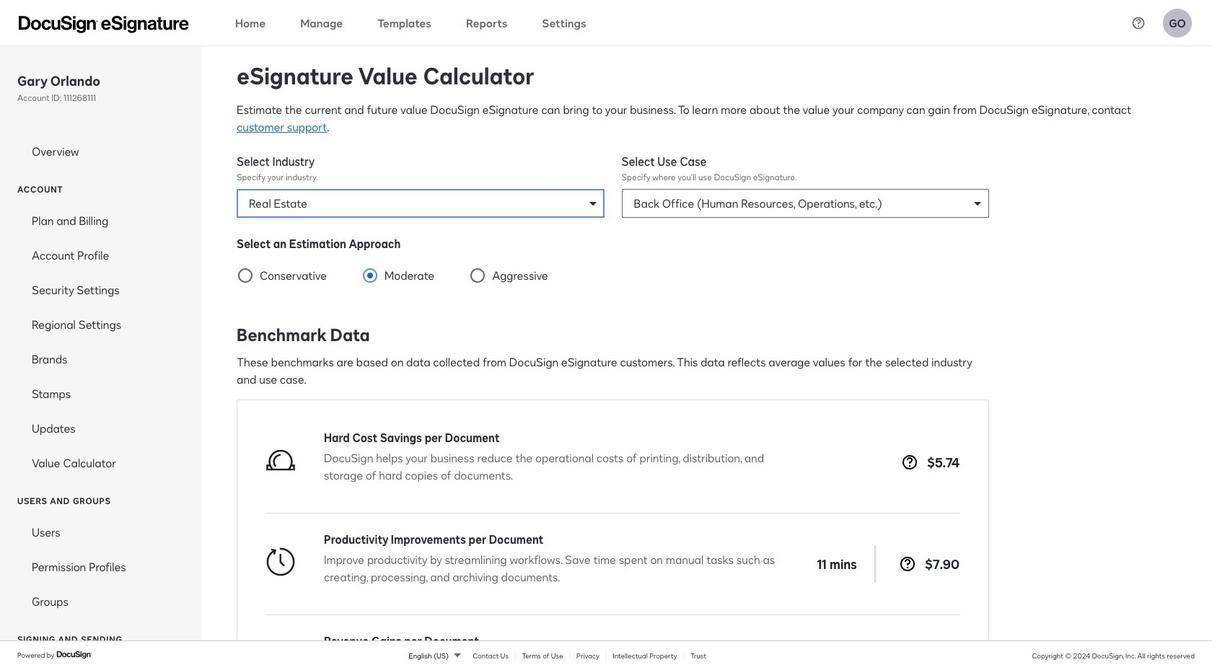 Task type: vqa. For each thing, say whether or not it's contained in the screenshot.
Hard Cost Savings per Document image
yes



Task type: describe. For each thing, give the bounding box(es) containing it.
docusign image
[[56, 650, 93, 661]]

productivity improvements per document image
[[266, 548, 295, 577]]

users and groups element
[[0, 516, 202, 619]]

account element
[[0, 204, 202, 481]]

hard cost savings per document image
[[266, 446, 295, 475]]

docusign agreement cloud ux image
[[19, 16, 189, 33]]



